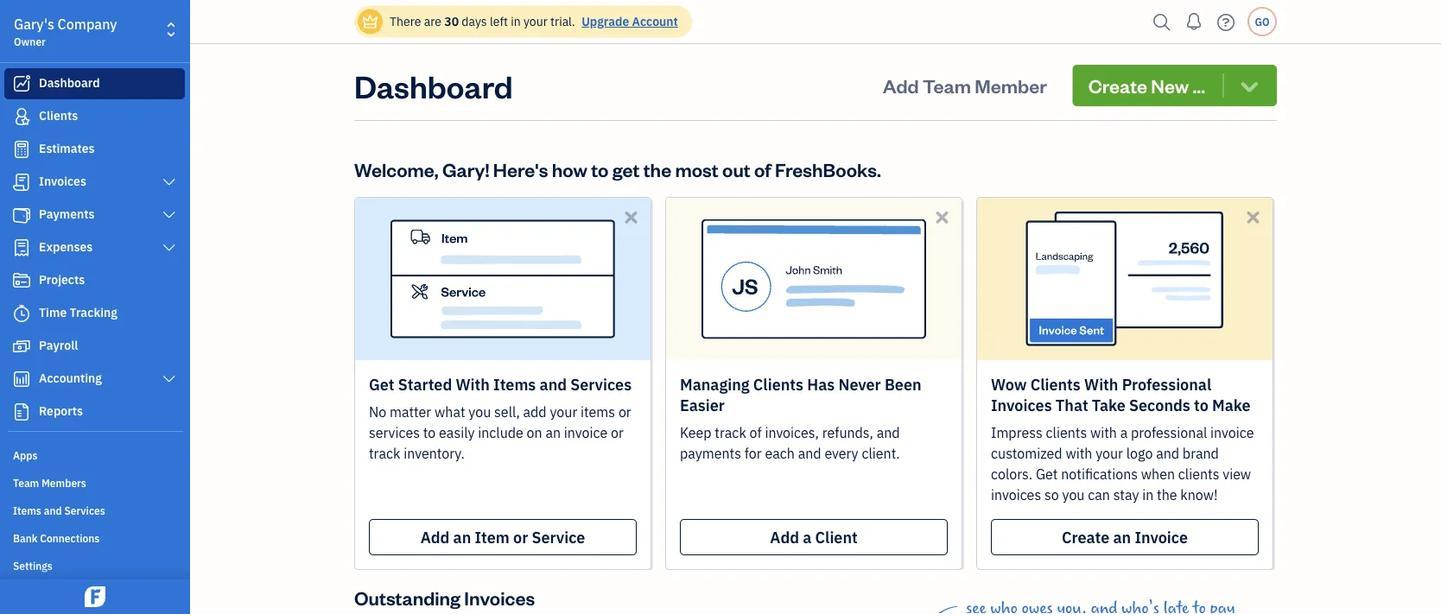 Task type: describe. For each thing, give the bounding box(es) containing it.
add for add team member
[[883, 73, 919, 98]]

how
[[552, 157, 588, 182]]

and inside main element
[[44, 504, 62, 518]]

dismiss image for get started with items and services
[[621, 207, 641, 227]]

track inside get started with items and services no matter what you sell, add your items or services to easily include on an invoice or track inventory.
[[369, 445, 401, 463]]

on
[[527, 424, 542, 442]]

seconds
[[1130, 395, 1191, 415]]

services inside get started with items and services no matter what you sell, add your items or services to easily include on an invoice or track inventory.
[[571, 374, 632, 395]]

chevron large down image for expenses
[[161, 241, 177, 255]]

add a client
[[770, 527, 858, 548]]

an for and
[[453, 527, 471, 548]]

dashboard inside 'link'
[[39, 75, 100, 91]]

clients for managing
[[754, 374, 804, 395]]

there
[[390, 13, 421, 29]]

managing clients has never been easier keep track of invoices, refunds, and payments for each and every client.
[[680, 374, 922, 463]]

your inside get started with items and services no matter what you sell, add your items or services to easily include on an invoice or track inventory.
[[550, 403, 578, 421]]

to inside get started with items and services no matter what you sell, add your items or services to easily include on an invoice or track inventory.
[[423, 424, 436, 442]]

accounting link
[[4, 364, 185, 395]]

wow
[[991, 374, 1027, 395]]

client.
[[862, 445, 900, 463]]

add an item or service
[[421, 527, 585, 548]]

0 horizontal spatial the
[[644, 157, 672, 182]]

1 horizontal spatial clients
[[1179, 465, 1220, 484]]

left
[[490, 13, 508, 29]]

1 horizontal spatial invoices
[[464, 586, 535, 610]]

and up client.
[[877, 424, 900, 442]]

team members link
[[4, 469, 185, 495]]

welcome,
[[354, 157, 439, 182]]

gary!
[[442, 157, 490, 182]]

go to help image
[[1213, 9, 1240, 35]]

chevron large down image for accounting
[[161, 373, 177, 386]]

time tracking link
[[4, 298, 185, 329]]

wow clients with professional invoices that take seconds to make impress clients with a professional invoice customized with your logo and brand colors. get notifications when clients view invoices so you can stay in the know!
[[991, 374, 1255, 504]]

no
[[369, 403, 387, 421]]

invoice image
[[11, 174, 32, 191]]

dismiss image for wow clients with professional invoices that take seconds to make
[[1244, 207, 1264, 227]]

create for create new …
[[1089, 73, 1148, 98]]

payroll link
[[4, 331, 185, 362]]

create new …
[[1089, 73, 1206, 98]]

client image
[[11, 108, 32, 125]]

keep
[[680, 424, 712, 442]]

search image
[[1149, 9, 1176, 35]]

projects
[[39, 272, 85, 288]]

clients link
[[4, 101, 185, 132]]

payments
[[39, 206, 95, 222]]

sell,
[[494, 403, 520, 421]]

view
[[1223, 465, 1252, 484]]

team members
[[13, 476, 86, 490]]

reports
[[39, 403, 83, 419]]

money image
[[11, 338, 32, 355]]

0 vertical spatial with
[[1091, 424, 1118, 442]]

tracking
[[70, 305, 118, 321]]

invoice
[[1135, 527, 1188, 548]]

payment image
[[11, 207, 32, 224]]

add an item or service link
[[369, 519, 637, 556]]

crown image
[[361, 13, 379, 31]]

of inside managing clients has never been easier keep track of invoices, refunds, and payments for each and every client.
[[750, 424, 762, 442]]

new
[[1152, 73, 1189, 98]]

add
[[523, 403, 547, 421]]

logo
[[1127, 445, 1153, 463]]

add a client link
[[680, 519, 948, 556]]

create for create an invoice
[[1062, 527, 1110, 548]]

bank connections
[[13, 532, 100, 545]]

invoices
[[991, 486, 1042, 504]]

for
[[745, 445, 762, 463]]

chevrondown image
[[1238, 73, 1262, 98]]

get inside get started with items and services no matter what you sell, add your items or services to easily include on an invoice or track inventory.
[[369, 374, 395, 395]]

owner
[[14, 35, 46, 48]]

started
[[398, 374, 452, 395]]

team inside button
[[923, 73, 971, 98]]

items and services
[[13, 504, 105, 518]]

every
[[825, 445, 859, 463]]

brand
[[1183, 445, 1219, 463]]

add for add an item or service
[[421, 527, 450, 548]]

dismiss image for managing clients has never been easier
[[933, 207, 952, 227]]

a inside wow clients with professional invoices that take seconds to make impress clients with a professional invoice customized with your logo and brand colors. get notifications when clients view invoices so you can stay in the know!
[[1121, 424, 1128, 442]]

outstanding
[[354, 586, 461, 610]]

and down invoices,
[[798, 445, 822, 463]]

gary's
[[14, 15, 54, 33]]

add team member button
[[867, 65, 1063, 106]]

0 horizontal spatial clients
[[1046, 424, 1087, 442]]

apps
[[13, 449, 38, 462]]

never
[[839, 374, 881, 395]]

stay
[[1114, 486, 1140, 504]]

inventory.
[[404, 445, 465, 463]]

freshbooks.
[[775, 157, 881, 182]]

time tracking
[[39, 305, 118, 321]]

projects link
[[4, 265, 185, 296]]

member
[[975, 73, 1047, 98]]

items inside main element
[[13, 504, 41, 518]]

get started with items and services no matter what you sell, add your items or services to easily include on an invoice or track inventory.
[[369, 374, 632, 463]]

chevron large down image for payments
[[161, 208, 177, 222]]

chart image
[[11, 371, 32, 388]]

items
[[581, 403, 616, 421]]

welcome, gary! here's how to get the most out of freshbooks.
[[354, 157, 881, 182]]

team inside main element
[[13, 476, 39, 490]]

the inside wow clients with professional invoices that take seconds to make impress clients with a professional invoice customized with your logo and brand colors. get notifications when clients view invoices so you can stay in the know!
[[1157, 486, 1178, 504]]

upgrade account link
[[578, 13, 678, 29]]

easily
[[439, 424, 475, 442]]

items inside get started with items and services no matter what you sell, add your items or services to easily include on an invoice or track inventory.
[[494, 374, 536, 395]]

expense image
[[11, 239, 32, 257]]

0 vertical spatial to
[[591, 157, 609, 182]]

connections
[[40, 532, 100, 545]]

make
[[1213, 395, 1251, 415]]

trial.
[[551, 13, 576, 29]]

…
[[1193, 73, 1206, 98]]

items and services link
[[4, 497, 185, 523]]

customized
[[991, 445, 1063, 463]]

notifications
[[1062, 465, 1138, 484]]

0 vertical spatial or
[[619, 403, 632, 421]]



Task type: vqa. For each thing, say whether or not it's contained in the screenshot.


Task type: locate. For each thing, give the bounding box(es) containing it.
get
[[369, 374, 395, 395], [1036, 465, 1058, 484]]

services up 'items'
[[571, 374, 632, 395]]

colors.
[[991, 465, 1033, 484]]

expenses link
[[4, 233, 185, 264]]

with for clients
[[1085, 374, 1119, 395]]

when
[[1142, 465, 1176, 484]]

0 horizontal spatial clients
[[39, 108, 78, 124]]

has
[[807, 374, 835, 395]]

0 horizontal spatial items
[[13, 504, 41, 518]]

0 horizontal spatial an
[[453, 527, 471, 548]]

the down the when at bottom right
[[1157, 486, 1178, 504]]

2 vertical spatial to
[[423, 424, 436, 442]]

services up bank connections link
[[64, 504, 105, 518]]

add
[[883, 73, 919, 98], [421, 527, 450, 548], [770, 527, 799, 548]]

invoices inside wow clients with professional invoices that take seconds to make impress clients with a professional invoice customized with your logo and brand colors. get notifications when clients view invoices so you can stay in the know!
[[991, 395, 1052, 415]]

0 horizontal spatial you
[[469, 403, 491, 421]]

invoice down 'items'
[[564, 424, 608, 442]]

impress
[[991, 424, 1043, 442]]

clients inside clients link
[[39, 108, 78, 124]]

get up no on the left of the page
[[369, 374, 395, 395]]

to left get
[[591, 157, 609, 182]]

0 horizontal spatial dismiss image
[[621, 207, 641, 227]]

to left make
[[1195, 395, 1209, 415]]

add inside button
[[883, 73, 919, 98]]

2 horizontal spatial your
[[1096, 445, 1124, 463]]

1 vertical spatial with
[[1066, 445, 1093, 463]]

3 dismiss image from the left
[[1244, 207, 1264, 227]]

members
[[42, 476, 86, 490]]

get up so
[[1036, 465, 1058, 484]]

dashboard image
[[11, 75, 32, 92]]

dashboard
[[354, 65, 513, 106], [39, 75, 100, 91]]

invoices down wow
[[991, 395, 1052, 415]]

0 horizontal spatial dashboard
[[39, 75, 100, 91]]

a up logo
[[1121, 424, 1128, 442]]

track down services
[[369, 445, 401, 463]]

1 vertical spatial the
[[1157, 486, 1178, 504]]

2 chevron large down image from the top
[[161, 373, 177, 386]]

1 vertical spatial get
[[1036, 465, 1058, 484]]

an inside get started with items and services no matter what you sell, add your items or services to easily include on an invoice or track inventory.
[[546, 424, 561, 442]]

dismiss image
[[621, 207, 641, 227], [933, 207, 952, 227], [1244, 207, 1264, 227]]

an for invoices
[[1114, 527, 1132, 548]]

the
[[644, 157, 672, 182], [1157, 486, 1178, 504]]

1 vertical spatial chevron large down image
[[161, 373, 177, 386]]

get
[[613, 157, 640, 182]]

team down apps
[[13, 476, 39, 490]]

services inside main element
[[64, 504, 105, 518]]

chevron large down image down payments link
[[161, 241, 177, 255]]

1 horizontal spatial in
[[1143, 486, 1154, 504]]

30
[[444, 13, 459, 29]]

estimates
[[39, 140, 95, 156]]

2 horizontal spatial dismiss image
[[1244, 207, 1264, 227]]

1 horizontal spatial add
[[770, 527, 799, 548]]

managing
[[680, 374, 750, 395]]

team left member
[[923, 73, 971, 98]]

2 dismiss image from the left
[[933, 207, 952, 227]]

a left the client
[[803, 527, 812, 548]]

an right on
[[546, 424, 561, 442]]

go
[[1255, 15, 1270, 29]]

estimate image
[[11, 141, 32, 158]]

invoice inside wow clients with professional invoices that take seconds to make impress clients with a professional invoice customized with your logo and brand colors. get notifications when clients view invoices so you can stay in the know!
[[1211, 424, 1255, 442]]

0 vertical spatial your
[[524, 13, 548, 29]]

1 vertical spatial create
[[1062, 527, 1110, 548]]

invoice down make
[[1211, 424, 1255, 442]]

1 horizontal spatial clients
[[754, 374, 804, 395]]

company
[[58, 15, 117, 33]]

payments
[[680, 445, 742, 463]]

1 vertical spatial services
[[64, 504, 105, 518]]

0 horizontal spatial invoice
[[564, 424, 608, 442]]

1 vertical spatial clients
[[1179, 465, 1220, 484]]

to inside wow clients with professional invoices that take seconds to make impress clients with a professional invoice customized with your logo and brand colors. get notifications when clients view invoices so you can stay in the know!
[[1195, 395, 1209, 415]]

your inside wow clients with professional invoices that take seconds to make impress clients with a professional invoice customized with your logo and brand colors. get notifications when clients view invoices so you can stay in the know!
[[1096, 445, 1124, 463]]

freshbooks image
[[81, 587, 109, 608]]

1 horizontal spatial you
[[1063, 486, 1085, 504]]

there are 30 days left in your trial. upgrade account
[[390, 13, 678, 29]]

0 vertical spatial clients
[[1046, 424, 1087, 442]]

1 vertical spatial in
[[1143, 486, 1154, 504]]

with for started
[[456, 374, 490, 395]]

1 horizontal spatial track
[[715, 424, 747, 442]]

create down can
[[1062, 527, 1110, 548]]

1 vertical spatial team
[[13, 476, 39, 490]]

here's
[[493, 157, 548, 182]]

in right left
[[511, 13, 521, 29]]

can
[[1088, 486, 1111, 504]]

matter
[[390, 403, 432, 421]]

0 vertical spatial chevron large down image
[[161, 175, 177, 189]]

with inside get started with items and services no matter what you sell, add your items or services to easily include on an invoice or track inventory.
[[456, 374, 490, 395]]

take
[[1092, 395, 1126, 415]]

0 horizontal spatial invoices
[[39, 173, 86, 189]]

service
[[532, 527, 585, 548]]

1 vertical spatial chevron large down image
[[161, 241, 177, 255]]

1 vertical spatial to
[[1195, 395, 1209, 415]]

0 horizontal spatial in
[[511, 13, 521, 29]]

services
[[571, 374, 632, 395], [64, 504, 105, 518]]

1 horizontal spatial the
[[1157, 486, 1178, 504]]

you left the sell,
[[469, 403, 491, 421]]

2 with from the left
[[1085, 374, 1119, 395]]

2 vertical spatial or
[[513, 527, 528, 548]]

chevron large down image for invoices
[[161, 175, 177, 189]]

1 vertical spatial track
[[369, 445, 401, 463]]

you inside get started with items and services no matter what you sell, add your items or services to easily include on an invoice or track inventory.
[[469, 403, 491, 421]]

upgrade
[[582, 13, 629, 29]]

that
[[1056, 395, 1089, 415]]

in right stay
[[1143, 486, 1154, 504]]

gary's company owner
[[14, 15, 117, 48]]

1 vertical spatial a
[[803, 527, 812, 548]]

you
[[469, 403, 491, 421], [1063, 486, 1085, 504]]

1 horizontal spatial to
[[591, 157, 609, 182]]

2 vertical spatial invoices
[[464, 586, 535, 610]]

0 vertical spatial services
[[571, 374, 632, 395]]

chevron large down image down estimates link
[[161, 175, 177, 189]]

know!
[[1181, 486, 1218, 504]]

add for add a client
[[770, 527, 799, 548]]

1 horizontal spatial services
[[571, 374, 632, 395]]

estimates link
[[4, 134, 185, 165]]

2 chevron large down image from the top
[[161, 241, 177, 255]]

2 horizontal spatial add
[[883, 73, 919, 98]]

track inside managing clients has never been easier keep track of invoices, refunds, and payments for each and every client.
[[715, 424, 747, 442]]

an left item
[[453, 527, 471, 548]]

clients inside managing clients has never been easier keep track of invoices, refunds, and payments for each and every client.
[[754, 374, 804, 395]]

invoices,
[[765, 424, 819, 442]]

1 horizontal spatial invoice
[[1211, 424, 1255, 442]]

1 chevron large down image from the top
[[161, 175, 177, 189]]

project image
[[11, 272, 32, 290]]

with up "notifications"
[[1066, 445, 1093, 463]]

clients up estimates
[[39, 108, 78, 124]]

create left 'new'
[[1089, 73, 1148, 98]]

0 horizontal spatial services
[[64, 504, 105, 518]]

track
[[715, 424, 747, 442], [369, 445, 401, 463]]

expenses
[[39, 239, 93, 255]]

been
[[885, 374, 922, 395]]

so
[[1045, 486, 1059, 504]]

1 horizontal spatial dismiss image
[[933, 207, 952, 227]]

1 with from the left
[[456, 374, 490, 395]]

in inside wow clients with professional invoices that take seconds to make impress clients with a professional invoice customized with your logo and brand colors. get notifications when clients view invoices so you can stay in the know!
[[1143, 486, 1154, 504]]

0 vertical spatial create
[[1089, 73, 1148, 98]]

what
[[435, 403, 465, 421]]

2 horizontal spatial to
[[1195, 395, 1209, 415]]

1 dismiss image from the left
[[621, 207, 641, 227]]

0 vertical spatial items
[[494, 374, 536, 395]]

refunds,
[[823, 424, 874, 442]]

clients down that
[[1046, 424, 1087, 442]]

0 horizontal spatial get
[[369, 374, 395, 395]]

chevron large down image
[[161, 208, 177, 222], [161, 241, 177, 255]]

0 vertical spatial you
[[469, 403, 491, 421]]

2 invoice from the left
[[1211, 424, 1255, 442]]

0 vertical spatial invoices
[[39, 173, 86, 189]]

2 vertical spatial your
[[1096, 445, 1124, 463]]

with
[[456, 374, 490, 395], [1085, 374, 1119, 395]]

create an invoice
[[1062, 527, 1188, 548]]

item
[[475, 527, 510, 548]]

client
[[816, 527, 858, 548]]

1 chevron large down image from the top
[[161, 208, 177, 222]]

with up what
[[456, 374, 490, 395]]

0 horizontal spatial a
[[803, 527, 812, 548]]

timer image
[[11, 305, 32, 322]]

and down team members on the left of the page
[[44, 504, 62, 518]]

your up "notifications"
[[1096, 445, 1124, 463]]

0 horizontal spatial your
[[524, 13, 548, 29]]

1 horizontal spatial get
[[1036, 465, 1058, 484]]

time
[[39, 305, 67, 321]]

0 horizontal spatial track
[[369, 445, 401, 463]]

chevron large down image inside invoices link
[[161, 175, 177, 189]]

2 horizontal spatial clients
[[1031, 374, 1081, 395]]

each
[[765, 445, 795, 463]]

2 horizontal spatial invoices
[[991, 395, 1052, 415]]

payments link
[[4, 200, 185, 231]]

1 horizontal spatial with
[[1085, 374, 1119, 395]]

create an invoice link
[[991, 519, 1259, 556]]

invoices link
[[4, 167, 185, 198]]

1 horizontal spatial items
[[494, 374, 536, 395]]

items up the sell,
[[494, 374, 536, 395]]

0 vertical spatial of
[[755, 157, 772, 182]]

and
[[540, 374, 567, 395], [877, 424, 900, 442], [798, 445, 822, 463], [1157, 445, 1180, 463], [44, 504, 62, 518]]

with up take
[[1085, 374, 1119, 395]]

invoices
[[39, 173, 86, 189], [991, 395, 1052, 415], [464, 586, 535, 610]]

invoices down add an item or service link
[[464, 586, 535, 610]]

reports link
[[4, 397, 185, 428]]

with down take
[[1091, 424, 1118, 442]]

2 horizontal spatial an
[[1114, 527, 1132, 548]]

clients left "has"
[[754, 374, 804, 395]]

0 vertical spatial chevron large down image
[[161, 208, 177, 222]]

and up add
[[540, 374, 567, 395]]

professional
[[1122, 374, 1212, 395]]

out
[[723, 157, 751, 182]]

payroll
[[39, 338, 78, 354]]

dashboard down are
[[354, 65, 513, 106]]

1 horizontal spatial your
[[550, 403, 578, 421]]

account
[[632, 13, 678, 29]]

1 invoice from the left
[[564, 424, 608, 442]]

chevron large down image
[[161, 175, 177, 189], [161, 373, 177, 386]]

you inside wow clients with professional invoices that take seconds to make impress clients with a professional invoice customized with your logo and brand colors. get notifications when clients view invoices so you can stay in the know!
[[1063, 486, 1085, 504]]

0 horizontal spatial with
[[456, 374, 490, 395]]

professional
[[1131, 424, 1208, 442]]

0 horizontal spatial to
[[423, 424, 436, 442]]

clients for wow
[[1031, 374, 1081, 395]]

chevron large down image up "expenses" "link"
[[161, 208, 177, 222]]

bank
[[13, 532, 38, 545]]

report image
[[11, 404, 32, 421]]

bank connections link
[[4, 525, 185, 551]]

easier
[[680, 395, 725, 415]]

settings link
[[4, 552, 185, 578]]

your right add
[[550, 403, 578, 421]]

create inside create an invoice link
[[1062, 527, 1110, 548]]

are
[[424, 13, 442, 29]]

1 horizontal spatial a
[[1121, 424, 1128, 442]]

0 vertical spatial in
[[511, 13, 521, 29]]

create new … button
[[1073, 65, 1277, 106]]

invoices up the payments
[[39, 173, 86, 189]]

and down professional
[[1157, 445, 1180, 463]]

create inside create new … dropdown button
[[1089, 73, 1148, 98]]

or down 'items'
[[611, 424, 624, 442]]

apps link
[[4, 442, 185, 468]]

0 vertical spatial team
[[923, 73, 971, 98]]

1 vertical spatial invoices
[[991, 395, 1052, 415]]

or right 'items'
[[619, 403, 632, 421]]

invoices inside invoices link
[[39, 173, 86, 189]]

of right 'out'
[[755, 157, 772, 182]]

with inside wow clients with professional invoices that take seconds to make impress clients with a professional invoice customized with your logo and brand colors. get notifications when clients view invoices so you can stay in the know!
[[1085, 374, 1119, 395]]

accounting
[[39, 370, 102, 386]]

clients up know!
[[1179, 465, 1220, 484]]

0 horizontal spatial team
[[13, 476, 39, 490]]

1 horizontal spatial team
[[923, 73, 971, 98]]

0 vertical spatial get
[[369, 374, 395, 395]]

clients up that
[[1031, 374, 1081, 395]]

of up for
[[750, 424, 762, 442]]

get inside wow clients with professional invoices that take seconds to make impress clients with a professional invoice customized with your logo and brand colors. get notifications when clients view invoices so you can stay in the know!
[[1036, 465, 1058, 484]]

1 vertical spatial of
[[750, 424, 762, 442]]

0 vertical spatial track
[[715, 424, 747, 442]]

most
[[675, 157, 719, 182]]

1 horizontal spatial dashboard
[[354, 65, 513, 106]]

0 horizontal spatial add
[[421, 527, 450, 548]]

notifications image
[[1181, 4, 1208, 39]]

dashboard up clients link
[[39, 75, 100, 91]]

items up bank
[[13, 504, 41, 518]]

0 vertical spatial the
[[644, 157, 672, 182]]

the right get
[[644, 157, 672, 182]]

clients inside wow clients with professional invoices that take seconds to make impress clients with a professional invoice customized with your logo and brand colors. get notifications when clients view invoices so you can stay in the know!
[[1031, 374, 1081, 395]]

an left invoice
[[1114, 527, 1132, 548]]

1 vertical spatial or
[[611, 424, 624, 442]]

your left trial.
[[524, 13, 548, 29]]

main element
[[0, 0, 233, 615]]

and inside get started with items and services no matter what you sell, add your items or services to easily include on an invoice or track inventory.
[[540, 374, 567, 395]]

0 vertical spatial a
[[1121, 424, 1128, 442]]

go button
[[1248, 7, 1277, 36]]

to up inventory.
[[423, 424, 436, 442]]

days
[[462, 13, 487, 29]]

invoice
[[564, 424, 608, 442], [1211, 424, 1255, 442]]

chevron large down image up reports link
[[161, 373, 177, 386]]

invoice inside get started with items and services no matter what you sell, add your items or services to easily include on an invoice or track inventory.
[[564, 424, 608, 442]]

and inside wow clients with professional invoices that take seconds to make impress clients with a professional invoice customized with your logo and brand colors. get notifications when clients view invoices so you can stay in the know!
[[1157, 445, 1180, 463]]

chevron large down image inside payments link
[[161, 208, 177, 222]]

1 vertical spatial your
[[550, 403, 578, 421]]

1 vertical spatial you
[[1063, 486, 1085, 504]]

you right so
[[1063, 486, 1085, 504]]

1 horizontal spatial an
[[546, 424, 561, 442]]

1 vertical spatial items
[[13, 504, 41, 518]]

track up payments
[[715, 424, 747, 442]]

or right item
[[513, 527, 528, 548]]

create
[[1089, 73, 1148, 98], [1062, 527, 1110, 548]]



